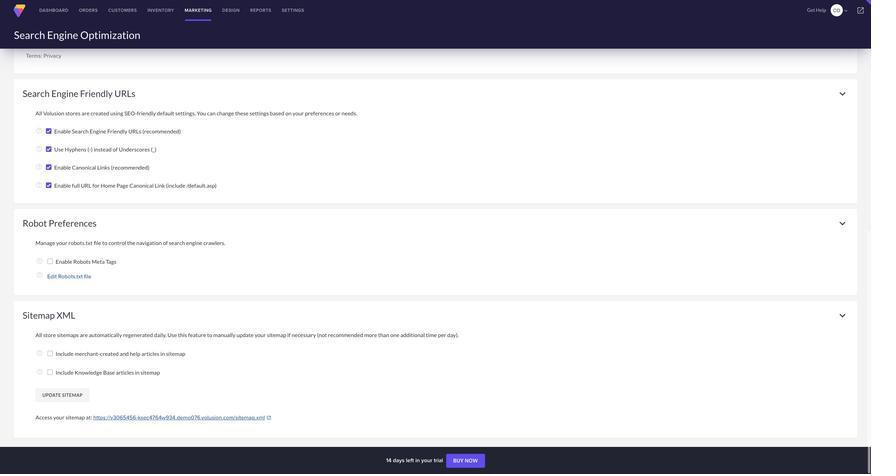 Task type: vqa. For each thing, say whether or not it's contained in the screenshot.
the 'items:'
no



Task type: describe. For each thing, give the bounding box(es) containing it.
help
[[130, 351, 140, 357]]

help_outline for include merchant-created and help articles in sitemap
[[36, 350, 43, 357]]

days
[[393, 457, 405, 465]]

https://v3065456-
[[93, 414, 138, 422]]

can
[[207, 110, 216, 117]]

you
[[197, 110, 206, 117]]

buy
[[453, 458, 464, 464]]

needs.
[[342, 110, 357, 117]]

2 horizontal spatial in
[[415, 457, 420, 465]]

tags
[[106, 258, 116, 265]]

results
[[45, 4, 62, 12]]

links
[[97, 164, 110, 171]]

1 horizontal spatial use
[[168, 332, 177, 338]]

privacy
[[44, 52, 61, 60]]

manually
[[213, 332, 236, 338]]

update
[[42, 393, 61, 398]]

are for xml
[[80, 332, 88, 338]]

link
[[155, 182, 165, 189]]

default
[[157, 110, 174, 117]]

search for search engine friendly urls
[[23, 88, 50, 99]]

page
[[117, 182, 128, 189]]

left
[[406, 457, 414, 465]]

help_outline for include knowledge base articles in sitemap
[[36, 369, 43, 376]]

0 vertical spatial created
[[91, 110, 109, 117]]

or
[[335, 110, 341, 117]]

(-
[[87, 146, 91, 153]]

dashboard
[[39, 7, 69, 14]]

search for search engine optimization
[[14, 29, 45, 41]]

terms link
[[26, 34, 101, 46]]

day).
[[447, 332, 459, 338]]

co 
[[834, 7, 849, 14]]

settings
[[282, 7, 304, 14]]

search results link
[[26, 2, 101, 14]]

14 days left in your trial
[[386, 457, 445, 465]]

all store sitemaps are automatically regenerated daily. use this feature to manually update your sitemap if necessary (not recommended more than one additional time per day).
[[35, 332, 459, 338]]

all volusion stores are created using seo-friendly default settings. you can change these settings based on your preferences or needs.
[[35, 110, 357, 117]]

enable robots meta tags
[[56, 258, 116, 265]]

edit robots.txt file
[[47, 273, 91, 281]]

include for include knowledge base articles in sitemap
[[56, 369, 74, 376]]

url
[[81, 182, 91, 189]]

more
[[364, 332, 377, 338]]

seo-
[[124, 110, 137, 117]]

now
[[465, 458, 478, 464]]


[[843, 8, 849, 14]]

your right manage
[[56, 240, 67, 246]]

14
[[386, 457, 392, 465]]

buy now link
[[446, 454, 485, 468]]

on
[[285, 110, 292, 117]]

merchant-
[[75, 351, 100, 357]]

1 vertical spatial created
[[100, 351, 119, 357]]

include merchant-created and help articles in sitemap
[[56, 351, 185, 357]]

get
[[807, 7, 815, 13]]

(_)
[[151, 146, 157, 153]]

access your sitemap at: https://v3065456-ksec4764w934.demo076.volusion.com/sitemap.xml
[[35, 414, 265, 422]]

get help
[[807, 7, 826, 13]]

automatically
[[89, 332, 122, 338]]

sitemaps
[[57, 332, 79, 338]]

preferences
[[49, 218, 97, 229]]

search engine optimization
[[14, 29, 140, 41]]

expand_more for sitemap xml
[[837, 310, 849, 322]]

based
[[270, 110, 284, 117]]

2 vertical spatial engine
[[90, 128, 106, 135]]

recommended
[[328, 332, 363, 338]]

enable canonical links (recommended)
[[54, 164, 149, 171]]

enable for enable canonical links (recommended)
[[54, 164, 71, 171]]

update sitemap
[[42, 393, 83, 398]]

navigation
[[136, 240, 162, 246]]

additional
[[401, 332, 425, 338]]

are for engine
[[82, 110, 90, 117]]

orders
[[79, 7, 98, 14]]

include for include merchant-created and help articles in sitemap
[[56, 351, 74, 357]]

meta
[[92, 258, 105, 265]]

include knowledge base articles in sitemap
[[56, 369, 160, 376]]

)
[[91, 146, 93, 153]]

search engine friendly urls
[[23, 88, 135, 99]]

the
[[127, 240, 135, 246]]

crawlers.
[[204, 240, 225, 246]]

sitemap inside "link"
[[62, 393, 83, 398]]

control
[[109, 240, 126, 246]]

help_outline for enable robots meta tags
[[36, 258, 43, 265]]

0 vertical spatial (recommended)
[[142, 128, 181, 135]]

robots.txt
[[68, 240, 93, 246]]

your right update
[[255, 332, 266, 338]]

customers
[[108, 7, 137, 14]]

these
[[235, 110, 249, 117]]

design
[[222, 7, 240, 14]]

your inside access your sitemap at: https://v3065456-ksec4764w934.demo076.volusion.com/sitemap.xml
[[53, 414, 65, 421]]

shopping
[[26, 20, 50, 28]]

enable for enable full url for home page canonical link (include /default.asp)
[[54, 182, 71, 189]]

help_outline for enable canonical links (recommended)
[[35, 164, 42, 170]]

0 horizontal spatial in
[[135, 369, 140, 376]]

using
[[110, 110, 123, 117]]



Task type: locate. For each thing, give the bounding box(es) containing it.
than
[[378, 332, 389, 338]]

sitemap inside access your sitemap at: https://v3065456-ksec4764w934.demo076.volusion.com/sitemap.xml
[[66, 414, 85, 421]]

friendly down 'using'
[[107, 128, 127, 135]]

full
[[72, 182, 80, 189]]

0 horizontal spatial use
[[54, 146, 64, 153]]

engine for optimization
[[47, 29, 78, 41]]

if
[[287, 332, 291, 338]]

0 horizontal spatial file
[[84, 273, 91, 281]]

3 expand_more from the top
[[837, 310, 849, 322]]

engine up the stores
[[51, 88, 78, 99]]

0 vertical spatial to
[[102, 240, 107, 246]]

use left hyphens
[[54, 146, 64, 153]]

sitemap xml
[[23, 310, 75, 321]]

terms: privacy link
[[26, 50, 101, 62]]

search
[[26, 4, 43, 12], [14, 29, 45, 41], [23, 88, 50, 99], [72, 128, 89, 135]]

0 horizontal spatial of
[[113, 146, 118, 153]]

help
[[816, 7, 826, 13]]

1 vertical spatial articles
[[116, 369, 134, 376]]

include down sitemaps on the bottom
[[56, 351, 74, 357]]

engine up instead
[[90, 128, 106, 135]]

instead
[[94, 146, 112, 153]]

volusion
[[43, 110, 64, 117]]

enable search engine friendly urls (recommended)
[[54, 128, 181, 135]]

your right access at the bottom
[[53, 414, 65, 421]]

enable down hyphens
[[54, 164, 71, 171]]

preferences
[[305, 110, 334, 117]]

0 vertical spatial include
[[56, 351, 74, 357]]

your right on
[[293, 110, 304, 117]]

inventory
[[147, 7, 174, 14]]

are right sitemaps on the bottom
[[80, 332, 88, 338]]

https://v3065456-ksec4764w934.demo076.volusion.com/sitemap.xml link
[[93, 414, 271, 422]]

(include
[[166, 182, 185, 189]]

help_outline
[[35, 127, 42, 134], [35, 145, 42, 152], [35, 164, 42, 170], [35, 182, 42, 189], [36, 258, 43, 265], [36, 272, 43, 279], [36, 350, 43, 357], [36, 369, 43, 376]]

2 include from the top
[[56, 369, 74, 376]]

of left search
[[163, 240, 168, 246]]

(recommended)
[[142, 128, 181, 135], [111, 164, 149, 171]]

enable full url for home page canonical link (include /default.asp)
[[54, 182, 217, 189]]

your left trial
[[421, 457, 433, 465]]

friendly up 'using'
[[80, 88, 113, 99]]

of
[[113, 146, 118, 153], [163, 240, 168, 246]]

articles right 'base'
[[116, 369, 134, 376]]

search up volusion
[[23, 88, 50, 99]]

(not
[[317, 332, 327, 338]]

2 vertical spatial expand_more
[[837, 310, 849, 322]]

expand_more for search engine friendly urls
[[837, 88, 849, 100]]

file right robots.txt
[[94, 240, 101, 246]]

include
[[56, 351, 74, 357], [56, 369, 74, 376]]

0 horizontal spatial articles
[[116, 369, 134, 376]]

1 all from the top
[[35, 110, 42, 117]]

help_outline for use hyphens (-) instead of underscores (_)
[[35, 145, 42, 152]]

in
[[160, 351, 165, 357], [135, 369, 140, 376], [415, 457, 420, 465]]

1 vertical spatial in
[[135, 369, 140, 376]]

1 vertical spatial are
[[80, 332, 88, 338]]

this
[[178, 332, 187, 338]]

cart
[[51, 20, 61, 28]]

(recommended) down default
[[142, 128, 181, 135]]

search up "shopping"
[[26, 4, 43, 12]]

0 vertical spatial articles
[[141, 351, 159, 357]]

robot preferences
[[23, 218, 97, 229]]

settings
[[250, 110, 269, 117]]

0 vertical spatial friendly
[[80, 88, 113, 99]]

to left control
[[102, 240, 107, 246]]

engine
[[47, 29, 78, 41], [51, 88, 78, 99], [90, 128, 106, 135]]

robots.txt
[[58, 273, 83, 281]]

articles right help
[[141, 351, 159, 357]]

1 horizontal spatial file
[[94, 240, 101, 246]]

1 vertical spatial file
[[84, 273, 91, 281]]

enable for enable robots meta tags
[[56, 258, 72, 265]]

1 vertical spatial engine
[[51, 88, 78, 99]]

1 horizontal spatial of
[[163, 240, 168, 246]]

in down daily.
[[160, 351, 165, 357]]

1 vertical spatial include
[[56, 369, 74, 376]]

0 horizontal spatial to
[[102, 240, 107, 246]]

expand_more for robot preferences
[[837, 218, 849, 230]]

terms: privacy
[[26, 52, 61, 60]]

regenerated
[[123, 332, 153, 338]]

in down help
[[135, 369, 140, 376]]

2 all from the top
[[35, 332, 42, 338]]

/default.asp)
[[187, 182, 217, 189]]

0 vertical spatial in
[[160, 351, 165, 357]]

0 horizontal spatial sitemap
[[23, 310, 55, 321]]

friendly
[[80, 88, 113, 99], [107, 128, 127, 135]]

trial
[[434, 457, 443, 465]]

search up hyphens
[[72, 128, 89, 135]]

1 vertical spatial canonical
[[129, 182, 154, 189]]

1 horizontal spatial canonical
[[129, 182, 154, 189]]

search down "shopping"
[[14, 29, 45, 41]]

canonical up url
[[72, 164, 96, 171]]

created left 'using'
[[91, 110, 109, 117]]

reports
[[250, 7, 271, 14]]

all
[[35, 110, 42, 117], [35, 332, 42, 338]]

1 vertical spatial all
[[35, 332, 42, 338]]

 link
[[851, 0, 871, 21]]

shopping cart link
[[26, 18, 101, 30]]

1 vertical spatial of
[[163, 240, 168, 246]]

and
[[120, 351, 129, 357]]

terms:
[[26, 52, 42, 60]]

0 vertical spatial urls
[[114, 88, 135, 99]]

are right the stores
[[82, 110, 90, 117]]

manage
[[35, 240, 55, 246]]

include up update sitemap
[[56, 369, 74, 376]]

optimization
[[80, 29, 140, 41]]

use hyphens (-) instead of underscores (_)
[[54, 146, 157, 153]]

settings.
[[175, 110, 196, 117]]

to right 'feature' on the left of the page
[[207, 332, 212, 338]]

0 vertical spatial file
[[94, 240, 101, 246]]

enable up edit robots.txt file
[[56, 258, 72, 265]]

0 vertical spatial of
[[113, 146, 118, 153]]

0 horizontal spatial canonical
[[72, 164, 96, 171]]

1 include from the top
[[56, 351, 74, 357]]

urls up seo-
[[114, 88, 135, 99]]

to
[[102, 240, 107, 246], [207, 332, 212, 338]]

all left volusion
[[35, 110, 42, 117]]

buy now
[[453, 458, 478, 464]]

enable down volusion
[[54, 128, 71, 135]]

friendly
[[137, 110, 156, 117]]

1 horizontal spatial in
[[160, 351, 165, 357]]

engine for friendly
[[51, 88, 78, 99]]

help_outline for enable search engine friendly urls (recommended)
[[35, 127, 42, 134]]

all left store
[[35, 332, 42, 338]]

underscores
[[119, 146, 150, 153]]

access
[[35, 414, 52, 421]]

(recommended) down the underscores
[[111, 164, 149, 171]]

1 vertical spatial to
[[207, 332, 212, 338]]

use
[[54, 146, 64, 153], [168, 332, 177, 338]]

0 vertical spatial all
[[35, 110, 42, 117]]

all for sitemap
[[35, 332, 42, 338]]

edit
[[47, 273, 57, 281]]

1 vertical spatial friendly
[[107, 128, 127, 135]]

store
[[43, 332, 56, 338]]

urls up the underscores
[[128, 128, 141, 135]]

0 vertical spatial expand_more
[[837, 88, 849, 100]]

necessary
[[292, 332, 316, 338]]

in right left
[[415, 457, 420, 465]]

file down enable robots meta tags at the bottom of the page
[[84, 273, 91, 281]]


[[857, 6, 865, 15]]

sitemap right "update"
[[62, 393, 83, 398]]

change
[[217, 110, 234, 117]]

0 vertical spatial engine
[[47, 29, 78, 41]]

0 vertical spatial are
[[82, 110, 90, 117]]

1 vertical spatial (recommended)
[[111, 164, 149, 171]]

use left this
[[168, 332, 177, 338]]

2 expand_more from the top
[[837, 218, 849, 230]]

home
[[101, 182, 116, 189]]

created
[[91, 110, 109, 117], [100, 351, 119, 357]]

per
[[438, 332, 446, 338]]

at:
[[86, 414, 92, 421]]

xml
[[57, 310, 75, 321]]

canonical left the link
[[129, 182, 154, 189]]

robot
[[23, 218, 47, 229]]

created left 'and'
[[100, 351, 119, 357]]

hyphens
[[65, 146, 86, 153]]

2 vertical spatial in
[[415, 457, 420, 465]]

edit robots.txt file link
[[47, 272, 91, 286]]

enable for enable search engine friendly urls (recommended)
[[54, 128, 71, 135]]

sitemap
[[267, 332, 286, 338], [166, 351, 185, 357], [141, 369, 160, 376], [66, 414, 85, 421]]

1 vertical spatial urls
[[128, 128, 141, 135]]

0 vertical spatial use
[[54, 146, 64, 153]]

1 vertical spatial use
[[168, 332, 177, 338]]

1 horizontal spatial to
[[207, 332, 212, 338]]

co
[[834, 7, 841, 13]]

0 vertical spatial canonical
[[72, 164, 96, 171]]

stores
[[65, 110, 81, 117]]

engine down cart
[[47, 29, 78, 41]]

1 horizontal spatial sitemap
[[62, 393, 83, 398]]

sitemap
[[23, 310, 55, 321], [62, 393, 83, 398]]

1 expand_more from the top
[[837, 88, 849, 100]]

dashboard link
[[34, 0, 74, 21]]

all for search
[[35, 110, 42, 117]]

help_outline for enable full url for home page canonical link (include /default.asp)
[[35, 182, 42, 189]]

urls
[[114, 88, 135, 99], [128, 128, 141, 135]]

search for search results
[[26, 4, 43, 12]]

sitemap up store
[[23, 310, 55, 321]]

1 vertical spatial expand_more
[[837, 218, 849, 230]]

file
[[94, 240, 101, 246], [84, 273, 91, 281]]

manage your robots.txt file to control the navigation of search engine crawlers.
[[35, 240, 225, 246]]

enable left full
[[54, 182, 71, 189]]

of right instead
[[113, 146, 118, 153]]

0 vertical spatial sitemap
[[23, 310, 55, 321]]

1 vertical spatial sitemap
[[62, 393, 83, 398]]

1 horizontal spatial articles
[[141, 351, 159, 357]]



